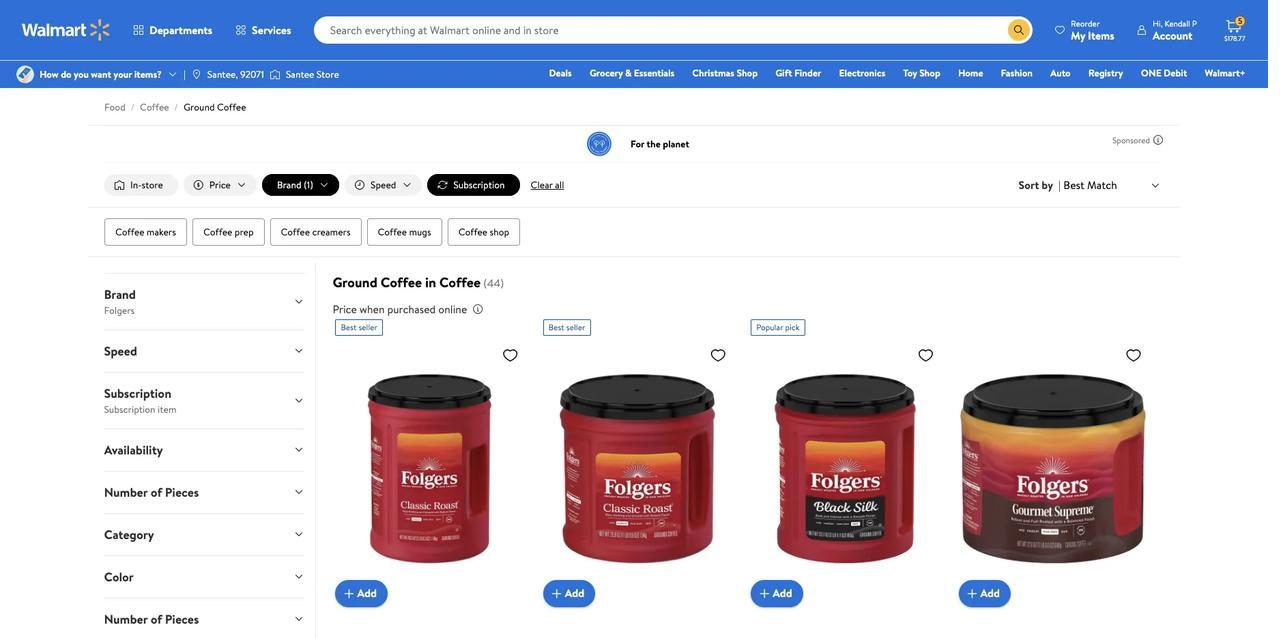Task type: locate. For each thing, give the bounding box(es) containing it.
subscription for subscription subscription item
[[104, 385, 172, 402]]

speed button
[[345, 174, 422, 196], [94, 330, 316, 372]]

2 best seller from the left
[[549, 322, 585, 333]]

Search search field
[[314, 16, 1033, 44]]

number of pieces button down availability tab
[[94, 472, 316, 513]]

0 vertical spatial number of pieces
[[104, 484, 199, 501]]

2 number from the top
[[104, 611, 148, 628]]

color
[[104, 568, 134, 585]]

5
[[1238, 15, 1243, 27]]

number of pieces down color
[[104, 611, 199, 628]]

category
[[104, 526, 154, 543]]

0 horizontal spatial price
[[104, 244, 132, 261]]

do
[[61, 68, 71, 81]]

christmas shop
[[692, 66, 758, 80]]

2 horizontal spatial price
[[333, 302, 357, 317]]

walmart+
[[1205, 66, 1246, 80]]

3 add to cart image from the left
[[756, 585, 773, 602]]

1 horizontal spatial speed
[[371, 178, 396, 192]]

coffee left prep
[[203, 225, 232, 239]]

pieces down availability dropdown button on the left of the page
[[165, 484, 199, 501]]

0 vertical spatial of
[[151, 484, 162, 501]]

0 vertical spatial |
[[184, 68, 186, 81]]

brand
[[277, 178, 301, 192], [104, 286, 136, 303]]

ground
[[184, 100, 215, 114], [333, 273, 377, 292]]

1 horizontal spatial add to cart image
[[549, 585, 565, 602]]

add to favorites list, folgers black silk ground coffee, smooth dark roast coffee, 33.7ounce canister image
[[918, 347, 934, 364]]

price up coffee prep
[[209, 178, 231, 192]]

0 horizontal spatial /
[[131, 100, 135, 114]]

brand tab
[[94, 274, 316, 330]]

brand for brand (1)
[[277, 178, 301, 192]]

price
[[209, 178, 231, 192], [104, 244, 132, 261], [333, 302, 357, 317]]

coffee link
[[140, 100, 169, 114]]

shop right christmas
[[737, 66, 758, 80]]

add button
[[335, 580, 388, 607], [543, 580, 595, 607], [751, 580, 803, 607], [959, 580, 1011, 607]]

0 horizontal spatial best seller
[[341, 322, 378, 333]]

coffee creamers
[[281, 225, 351, 239]]

brand folgers
[[104, 286, 136, 317]]

92071
[[240, 68, 264, 81]]

seller for the folgers classic roast ground coffee, medium roast coffee, 25.9 ounce canister image
[[566, 322, 585, 333]]

speed button down brand tab
[[94, 330, 316, 372]]

coffee makers
[[115, 225, 176, 239]]

&
[[625, 66, 632, 80]]

subscription inside "button"
[[454, 178, 505, 192]]

coffee down santee, 92071
[[217, 100, 246, 114]]

0 horizontal spatial add to cart image
[[341, 585, 357, 602]]

electronics
[[839, 66, 886, 80]]

number of pieces tab down the color dropdown button
[[94, 598, 316, 638]]

add button for folgers black silk ground coffee, smooth dark roast coffee, 33.7ounce canister image
[[751, 580, 803, 607]]

brand up folgers
[[104, 286, 136, 303]]

of for second number of pieces tab
[[151, 611, 162, 628]]

0 horizontal spatial speed button
[[94, 330, 316, 372]]

1 of from the top
[[151, 484, 162, 501]]

subscription left item
[[104, 403, 156, 416]]

add button for the folgers classic roast ground coffee, medium roast coffee, 25.9 ounce canister image
[[543, 580, 595, 607]]

brand left '(1)'
[[277, 178, 301, 192]]

best for the folgers classic roast ground coffee, medium roast coffee, 25.9 ounce canister image
[[549, 322, 564, 333]]

item
[[158, 403, 177, 416]]

1 horizontal spatial brand
[[277, 178, 301, 192]]

toy
[[903, 66, 917, 80]]

deals
[[549, 66, 572, 80]]

add to cart image for folgers classic roast ground coffee, 40.3-ounce image
[[341, 585, 357, 602]]

1 vertical spatial subscription
[[104, 385, 172, 402]]

0 vertical spatial price
[[209, 178, 231, 192]]

1 horizontal spatial best
[[549, 322, 564, 333]]

 image
[[16, 66, 34, 83], [270, 68, 280, 81]]

brand (1)
[[277, 178, 313, 192]]

shop
[[737, 66, 758, 80], [920, 66, 941, 80]]

0 vertical spatial number of pieces tab
[[94, 472, 316, 513]]

subscription up item
[[104, 385, 172, 402]]

best for folgers classic roast ground coffee, 40.3-ounce image
[[341, 322, 357, 333]]

clear all
[[531, 178, 564, 192]]

sort and filter section element
[[88, 163, 1180, 207]]

speed down folgers
[[104, 342, 137, 360]]

number of pieces down availability
[[104, 484, 199, 501]]

services button
[[224, 14, 303, 46]]

ground coffee link
[[184, 100, 246, 114]]

1 vertical spatial of
[[151, 611, 162, 628]]

1 horizontal spatial  image
[[270, 68, 280, 81]]

brand inside dropdown button
[[277, 178, 301, 192]]

number for 1st number of pieces tab
[[104, 484, 148, 501]]

1 number from the top
[[104, 484, 148, 501]]

by
[[1042, 178, 1053, 193]]

1 number of pieces button from the top
[[94, 472, 316, 513]]

2 add button from the left
[[543, 580, 595, 607]]

| right "by"
[[1059, 178, 1061, 193]]

1 horizontal spatial shop
[[920, 66, 941, 80]]

2 add from the left
[[565, 586, 585, 601]]

grocery & essentials
[[590, 66, 675, 80]]

coffee
[[140, 100, 169, 114], [217, 100, 246, 114], [115, 225, 144, 239], [203, 225, 232, 239], [281, 225, 310, 239], [378, 225, 407, 239], [458, 225, 487, 239], [381, 273, 422, 292], [439, 273, 481, 292]]

1 vertical spatial number
[[104, 611, 148, 628]]

one
[[1141, 66, 1162, 80]]

speed tab
[[94, 330, 316, 372]]

availability button
[[94, 429, 316, 471]]

reorder
[[1071, 17, 1100, 29]]

number of pieces button down the color dropdown button
[[94, 598, 316, 638]]

1 vertical spatial number of pieces tab
[[94, 598, 316, 638]]

2 horizontal spatial best
[[1064, 177, 1085, 192]]

1 vertical spatial speed button
[[94, 330, 316, 372]]

speed button up coffee mugs
[[345, 174, 422, 196]]

2 number of pieces button from the top
[[94, 598, 316, 638]]

1 seller from the left
[[359, 322, 378, 333]]

4 add button from the left
[[959, 580, 1011, 607]]

1 number of pieces from the top
[[104, 484, 199, 501]]

3 add from the left
[[773, 586, 792, 601]]

1 add from the left
[[357, 586, 377, 601]]

0 vertical spatial number
[[104, 484, 148, 501]]

1 vertical spatial price
[[104, 244, 132, 261]]

1 add to cart image from the left
[[341, 585, 357, 602]]

2 pieces from the top
[[165, 611, 199, 628]]

pieces for 1st number of pieces tab
[[165, 484, 199, 501]]

speed up coffee mugs
[[371, 178, 396, 192]]

sort by |
[[1019, 178, 1061, 193]]

0 horizontal spatial  image
[[16, 66, 34, 83]]

 image for how do you want your items?
[[16, 66, 34, 83]]

best seller
[[341, 322, 378, 333], [549, 322, 585, 333]]

number of pieces tab
[[94, 472, 316, 513], [94, 598, 316, 638]]

folgers classic roast ground coffee, 40.3-ounce image
[[335, 341, 524, 596]]

auto link
[[1044, 66, 1077, 81]]

subscription subscription item
[[104, 385, 177, 416]]

0 horizontal spatial shop
[[737, 66, 758, 80]]

/ right coffee link
[[174, 100, 178, 114]]

/
[[131, 100, 135, 114], [174, 100, 178, 114]]

1 horizontal spatial speed button
[[345, 174, 422, 196]]

clear search field text image
[[992, 24, 1003, 35]]

2 of from the top
[[151, 611, 162, 628]]

search icon image
[[1014, 25, 1025, 35]]

3 add button from the left
[[751, 580, 803, 607]]

ground up when
[[333, 273, 377, 292]]

1 vertical spatial pieces
[[165, 611, 199, 628]]

1 vertical spatial brand
[[104, 286, 136, 303]]

1 horizontal spatial best seller
[[549, 322, 585, 333]]

speed inside tab
[[104, 342, 137, 360]]

1 vertical spatial number of pieces
[[104, 611, 199, 628]]

subscription button
[[428, 174, 520, 196]]

0 vertical spatial subscription
[[454, 178, 505, 192]]

add to favorites list, folgers gourmet supreme ground coffee, 22.6 ounce canisters image
[[1126, 347, 1142, 364]]

my
[[1071, 28, 1085, 43]]

1 horizontal spatial price
[[209, 178, 231, 192]]

0 vertical spatial speed button
[[345, 174, 422, 196]]

 image
[[191, 69, 202, 80]]

of down availability
[[151, 484, 162, 501]]

1 horizontal spatial |
[[1059, 178, 1061, 193]]

number of pieces
[[104, 484, 199, 501], [104, 611, 199, 628]]

1 pieces from the top
[[165, 484, 199, 501]]

registry
[[1089, 66, 1123, 80]]

add to cart image
[[341, 585, 357, 602], [549, 585, 565, 602], [756, 585, 773, 602]]

2 add to cart image from the left
[[549, 585, 565, 602]]

number of pieces button
[[94, 472, 316, 513], [94, 598, 316, 638]]

0 horizontal spatial |
[[184, 68, 186, 81]]

of down the color dropdown button
[[151, 611, 162, 628]]

 image left how
[[16, 66, 34, 83]]

speed
[[371, 178, 396, 192], [104, 342, 137, 360]]

1 vertical spatial |
[[1059, 178, 1061, 193]]

number of pieces button for second number of pieces tab
[[94, 598, 316, 638]]

1 best seller from the left
[[341, 322, 378, 333]]

| inside sort and filter section element
[[1059, 178, 1061, 193]]

match
[[1087, 177, 1117, 192]]

(1)
[[304, 178, 313, 192]]

creamers
[[312, 225, 351, 239]]

shop for christmas shop
[[737, 66, 758, 80]]

0 vertical spatial number of pieces button
[[94, 472, 316, 513]]

registry link
[[1082, 66, 1129, 81]]

2 vertical spatial subscription
[[104, 403, 156, 416]]

food
[[104, 100, 125, 114]]

number up category
[[104, 484, 148, 501]]

of
[[151, 484, 162, 501], [151, 611, 162, 628]]

0 horizontal spatial speed
[[104, 342, 137, 360]]

best
[[1064, 177, 1085, 192], [341, 322, 357, 333], [549, 322, 564, 333]]

/ right 'food'
[[131, 100, 135, 114]]

price down coffee makers
[[104, 244, 132, 261]]

2 vertical spatial price
[[333, 302, 357, 317]]

price when purchased online
[[333, 302, 467, 317]]

 image right the 92071
[[270, 68, 280, 81]]

| up the food / coffee / ground coffee
[[184, 68, 186, 81]]

2 seller from the left
[[566, 322, 585, 333]]

ground down santee,
[[184, 100, 215, 114]]

availability tab
[[94, 429, 316, 471]]

1 vertical spatial speed
[[104, 342, 137, 360]]

seller
[[359, 322, 378, 333], [566, 322, 585, 333]]

0 vertical spatial ground
[[184, 100, 215, 114]]

price inside tab
[[104, 244, 132, 261]]

0 horizontal spatial ground
[[184, 100, 215, 114]]

4 add from the left
[[981, 586, 1000, 601]]

2 horizontal spatial add to cart image
[[756, 585, 773, 602]]

add
[[357, 586, 377, 601], [565, 586, 585, 601], [773, 586, 792, 601], [981, 586, 1000, 601]]

0 vertical spatial speed
[[371, 178, 396, 192]]

santee
[[286, 68, 314, 81]]

0 horizontal spatial brand
[[104, 286, 136, 303]]

0 vertical spatial pieces
[[165, 484, 199, 501]]

number of pieces tab down availability tab
[[94, 472, 316, 513]]

number down color
[[104, 611, 148, 628]]

legal information image
[[473, 304, 484, 315]]

2 shop from the left
[[920, 66, 941, 80]]

all
[[555, 178, 564, 192]]

1 horizontal spatial /
[[174, 100, 178, 114]]

add to cart image
[[964, 585, 981, 602]]

1 vertical spatial number of pieces button
[[94, 598, 316, 638]]

2 / from the left
[[174, 100, 178, 114]]

brand for brand folgers
[[104, 286, 136, 303]]

pieces down the color dropdown button
[[165, 611, 199, 628]]

sort
[[1019, 178, 1039, 193]]

add for the folgers classic roast ground coffee, medium roast coffee, 25.9 ounce canister image
[[565, 586, 585, 601]]

0 horizontal spatial best
[[341, 322, 357, 333]]

brand (1) button
[[262, 174, 339, 196]]

brand inside tab
[[104, 286, 136, 303]]

coffee left "mugs"
[[378, 225, 407, 239]]

one debit link
[[1135, 66, 1193, 81]]

price left when
[[333, 302, 357, 317]]

best seller for the folgers classic roast ground coffee, medium roast coffee, 25.9 ounce canister image
[[549, 322, 585, 333]]

0 vertical spatial price button
[[184, 174, 257, 196]]

add for folgers black silk ground coffee, smooth dark roast coffee, 33.7ounce canister image
[[773, 586, 792, 601]]

subscription up coffee shop link
[[454, 178, 505, 192]]

1 shop from the left
[[737, 66, 758, 80]]

0 vertical spatial brand
[[277, 178, 301, 192]]

1 horizontal spatial seller
[[566, 322, 585, 333]]

1 horizontal spatial ground
[[333, 273, 377, 292]]

0 horizontal spatial seller
[[359, 322, 378, 333]]

1 add button from the left
[[335, 580, 388, 607]]

shop right "toy"
[[920, 66, 941, 80]]



Task type: vqa. For each thing, say whether or not it's contained in the screenshot.
kendall
yes



Task type: describe. For each thing, give the bounding box(es) containing it.
2 number of pieces from the top
[[104, 611, 199, 628]]

how
[[40, 68, 59, 81]]

toy shop
[[903, 66, 941, 80]]

price tab
[[94, 231, 316, 273]]

folgers classic roast ground coffee, medium roast coffee, 25.9 ounce canister image
[[543, 341, 732, 596]]

fashion link
[[995, 66, 1039, 81]]

clear all button
[[525, 174, 570, 196]]

Walmart Site-Wide search field
[[314, 16, 1033, 44]]

best seller for folgers classic roast ground coffee, 40.3-ounce image
[[341, 322, 378, 333]]

folgers
[[104, 304, 135, 317]]

mugs
[[409, 225, 431, 239]]

departments
[[149, 23, 212, 38]]

reorder my items
[[1071, 17, 1115, 43]]

food / coffee / ground coffee
[[104, 100, 246, 114]]

coffee up price when purchased online
[[381, 273, 422, 292]]

how do you want your items?
[[40, 68, 162, 81]]

folgers gourmet supreme ground coffee, 22.6 ounce canisters image
[[959, 341, 1147, 596]]

ad disclaimer and feedback for skylinedisplayad image
[[1153, 134, 1164, 145]]

in-store button
[[104, 174, 178, 196]]

departments button
[[122, 14, 224, 46]]

home
[[958, 66, 983, 80]]

your
[[114, 68, 132, 81]]

add button for folgers classic roast ground coffee, 40.3-ounce image
[[335, 580, 388, 607]]

prep
[[235, 225, 254, 239]]

coffee left the shop
[[458, 225, 487, 239]]

walmart image
[[22, 19, 111, 41]]

gift
[[776, 66, 792, 80]]

p
[[1192, 17, 1197, 29]]

electronics link
[[833, 66, 892, 81]]

items
[[1088, 28, 1115, 43]]

you
[[74, 68, 89, 81]]

debit
[[1164, 66, 1187, 80]]

1 / from the left
[[131, 100, 135, 114]]

gift finder link
[[769, 66, 828, 81]]

christmas
[[692, 66, 734, 80]]

subscription for subscription
[[454, 178, 505, 192]]

one debit
[[1141, 66, 1187, 80]]

coffee inside "link"
[[203, 225, 232, 239]]

best match button
[[1061, 176, 1164, 194]]

ground coffee in coffee (44)
[[333, 273, 504, 292]]

coffee down items?
[[140, 100, 169, 114]]

pieces for second number of pieces tab
[[165, 611, 199, 628]]

in-
[[130, 178, 142, 192]]

color tab
[[94, 556, 316, 598]]

santee store
[[286, 68, 339, 81]]

coffee up online
[[439, 273, 481, 292]]

items?
[[134, 68, 162, 81]]

price inside sort and filter section element
[[209, 178, 231, 192]]

number for second number of pieces tab
[[104, 611, 148, 628]]

walmart+ link
[[1199, 66, 1252, 81]]

add for "folgers gourmet supreme ground coffee, 22.6 ounce canisters" image
[[981, 586, 1000, 601]]

coffee makers link
[[104, 218, 187, 246]]

add button for "folgers gourmet supreme ground coffee, 22.6 ounce canisters" image
[[959, 580, 1011, 607]]

in-store
[[130, 178, 163, 192]]

coffee creamers link
[[270, 218, 361, 246]]

add to cart image for the folgers classic roast ground coffee, medium roast coffee, 25.9 ounce canister image
[[549, 585, 565, 602]]

popular
[[756, 322, 783, 333]]

want
[[91, 68, 111, 81]]

services
[[252, 23, 291, 38]]

shop
[[490, 225, 509, 239]]

food link
[[104, 100, 125, 114]]

santee, 92071
[[207, 68, 264, 81]]

store
[[317, 68, 339, 81]]

seller for folgers classic roast ground coffee, 40.3-ounce image
[[359, 322, 378, 333]]

coffee mugs
[[378, 225, 431, 239]]

deals link
[[543, 66, 578, 81]]

when
[[360, 302, 385, 317]]

store
[[142, 178, 163, 192]]

$178.77
[[1225, 33, 1246, 43]]

subscription tab
[[94, 373, 316, 429]]

hi,
[[1153, 17, 1163, 29]]

coffee left creamers
[[281, 225, 310, 239]]

home link
[[952, 66, 989, 81]]

 image for santee store
[[270, 68, 280, 81]]

makers
[[147, 225, 176, 239]]

gift finder
[[776, 66, 822, 80]]

coffee left makers
[[115, 225, 144, 239]]

add to cart image for folgers black silk ground coffee, smooth dark roast coffee, 33.7ounce canister image
[[756, 585, 773, 602]]

grocery
[[590, 66, 623, 80]]

account
[[1153, 28, 1193, 43]]

kendall
[[1165, 17, 1190, 29]]

color button
[[94, 556, 316, 598]]

finder
[[795, 66, 822, 80]]

coffee prep
[[203, 225, 254, 239]]

availability
[[104, 441, 163, 459]]

best inside popup button
[[1064, 177, 1085, 192]]

category button
[[94, 514, 316, 555]]

folgers black silk ground coffee, smooth dark roast coffee, 33.7ounce canister image
[[751, 341, 940, 596]]

coffee shop
[[458, 225, 509, 239]]

best match
[[1064, 177, 1117, 192]]

add to favorites list, folgers classic roast ground coffee, medium roast coffee, 25.9 ounce canister image
[[710, 347, 726, 364]]

add to favorites list, folgers classic roast ground coffee, 40.3-ounce image
[[502, 347, 519, 364]]

christmas shop link
[[686, 66, 764, 81]]

(44)
[[483, 276, 504, 291]]

grocery & essentials link
[[584, 66, 681, 81]]

hi, kendall p account
[[1153, 17, 1197, 43]]

add for folgers classic roast ground coffee, 40.3-ounce image
[[357, 586, 377, 601]]

popular pick
[[756, 322, 800, 333]]

coffee mugs link
[[367, 218, 442, 246]]

online
[[438, 302, 467, 317]]

coffee prep link
[[192, 218, 265, 246]]

coffee shop link
[[448, 218, 520, 246]]

of for 1st number of pieces tab
[[151, 484, 162, 501]]

shop for toy shop
[[920, 66, 941, 80]]

1 number of pieces tab from the top
[[94, 472, 316, 513]]

1 vertical spatial price button
[[94, 231, 316, 273]]

category tab
[[94, 514, 316, 555]]

number of pieces button for 1st number of pieces tab
[[94, 472, 316, 513]]

2 number of pieces tab from the top
[[94, 598, 316, 638]]

sponsored
[[1113, 134, 1150, 146]]

auto
[[1051, 66, 1071, 80]]

pick
[[785, 322, 800, 333]]

purchased
[[387, 302, 436, 317]]

speed inside sort and filter section element
[[371, 178, 396, 192]]

1 vertical spatial ground
[[333, 273, 377, 292]]



